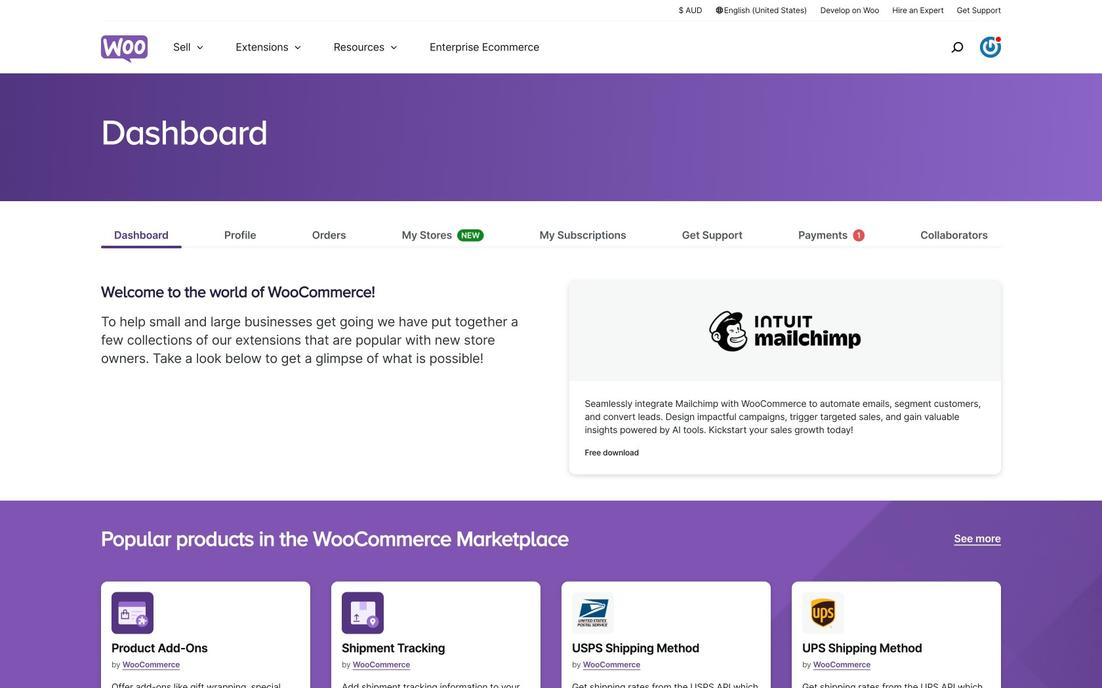 Task type: describe. For each thing, give the bounding box(es) containing it.
search image
[[947, 37, 968, 58]]

open account menu image
[[980, 37, 1001, 58]]



Task type: locate. For each thing, give the bounding box(es) containing it.
service navigation menu element
[[923, 26, 1001, 69]]



Task type: vqa. For each thing, say whether or not it's contained in the screenshot.
Search ICON
yes



